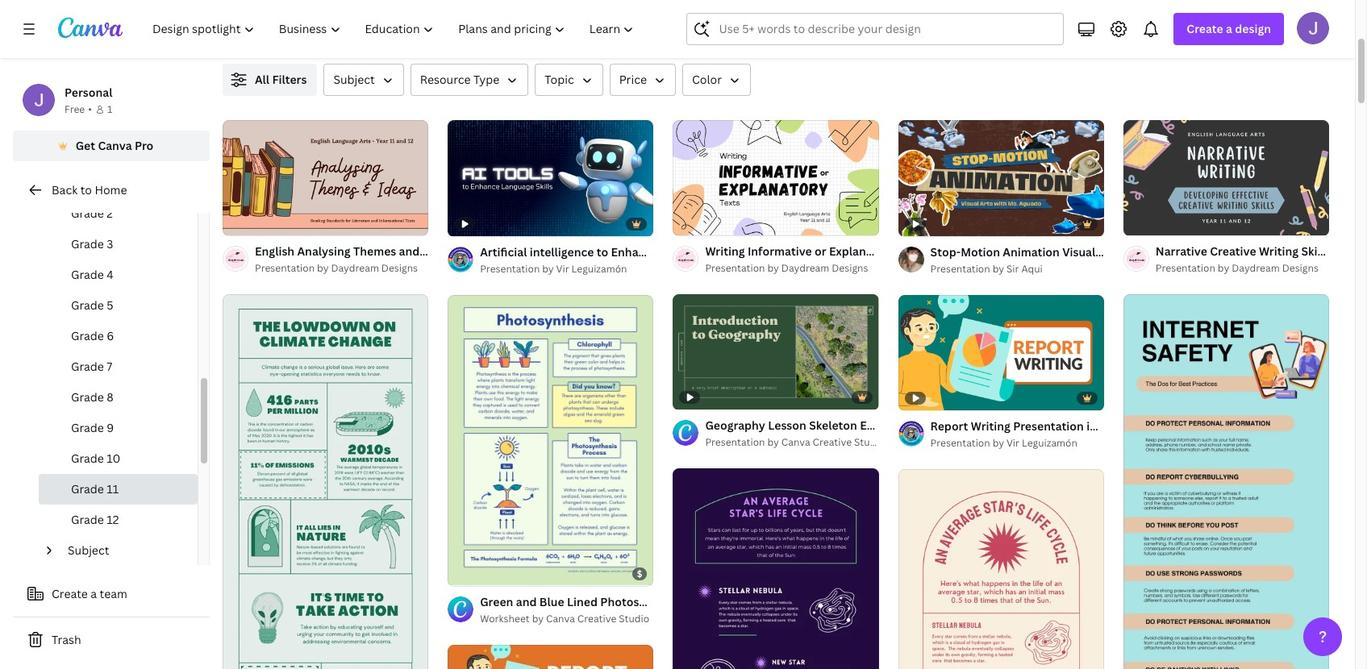 Task type: vqa. For each thing, say whether or not it's contained in the screenshot.
Infographic 800 × 2000 Px
no



Task type: describe. For each thing, give the bounding box(es) containing it.
grade 12
[[71, 512, 119, 528]]

creative inside the green and blue lined photosynthesis biology worksheet worksheet by canva creative studio
[[577, 612, 617, 626]]

0 vertical spatial presentation by vir leguizamón link
[[480, 261, 654, 277]]

presentation by sir aqui link
[[931, 261, 1104, 277]]

1 of 22 link
[[1124, 120, 1330, 236]]

1 for 1 of 13
[[234, 217, 239, 229]]

grade 2 link
[[39, 198, 198, 229]]

designs for 1 of 22
[[1282, 261, 1319, 275]]

grade 9 link
[[39, 413, 198, 444]]

create a team
[[52, 587, 127, 602]]

3
[[107, 236, 113, 252]]

grade for grade 3
[[71, 236, 104, 252]]

presentation by daydream designs link for 1 of 12
[[705, 261, 879, 277]]

lined
[[567, 594, 598, 610]]

1 of 12 link
[[673, 120, 879, 236]]

1 horizontal spatial subject button
[[324, 64, 404, 96]]

presentation by daydream designs link for 1 of 13
[[255, 260, 429, 277]]

presentation by daydream designs for 1 of 13
[[255, 261, 418, 275]]

grade 8
[[71, 390, 114, 405]]

presentation by canva creative studio link
[[705, 435, 885, 451]]

a for team
[[91, 587, 97, 602]]

$
[[637, 568, 643, 580]]

presentation by vir leguizamón for presentation by vir leguizamón link to the top
[[480, 262, 627, 276]]

grade 3 link
[[39, 229, 198, 260]]

1 of 13
[[234, 217, 262, 229]]

5
[[107, 298, 113, 313]]

1 horizontal spatial creative
[[813, 436, 852, 450]]

1 of 22
[[1135, 216, 1163, 228]]

•
[[88, 102, 92, 116]]

topic button
[[535, 64, 603, 96]]

all filters button
[[223, 64, 317, 96]]

price button
[[610, 64, 676, 96]]

by inside presentation by canva creative studio link
[[768, 436, 779, 450]]

grade 3
[[71, 236, 113, 252]]

Search search field
[[719, 14, 1054, 44]]

grade 9
[[71, 420, 114, 436]]

daydream for 12
[[782, 261, 830, 275]]

of for 12
[[691, 216, 700, 228]]

presentation by daydream designs for 1 of 12
[[705, 261, 868, 275]]

7
[[107, 359, 112, 374]]

and
[[516, 594, 537, 610]]

trash
[[52, 633, 81, 648]]

grade 7 link
[[39, 352, 198, 382]]

grade for grade 2
[[71, 206, 104, 221]]

leguizamón for the right presentation by vir leguizamón link
[[1022, 437, 1078, 450]]

13
[[252, 217, 262, 229]]

1 horizontal spatial 12
[[702, 216, 712, 228]]

worksheet by canva creative studio link
[[480, 611, 654, 627]]

grade for grade 12
[[71, 512, 104, 528]]

537 templates
[[223, 83, 299, 98]]

presentation by vir leguizamón for the right presentation by vir leguizamón link
[[931, 437, 1078, 450]]

writing informative or explanatory texts english presentation in colorful pastel doodle style image
[[673, 120, 879, 236]]

daydream for 13
[[331, 261, 379, 275]]

grade for grade 11
[[71, 482, 104, 497]]

grade 10
[[71, 451, 121, 466]]

grade 5 link
[[39, 290, 198, 321]]

grade for grade 7
[[71, 359, 104, 374]]

get
[[76, 138, 95, 153]]

grade for grade 8
[[71, 390, 104, 405]]

blue
[[540, 594, 564, 610]]

1 vertical spatial subject
[[68, 543, 109, 558]]

indigo and purple lined star life cycle astronomy infographic image
[[673, 469, 879, 670]]

green and blue lined photosynthesis biology worksheet link
[[480, 593, 791, 611]]

resource type button
[[411, 64, 529, 96]]

presentation by canva creative studio
[[705, 436, 885, 450]]

back
[[52, 182, 78, 198]]

to
[[80, 182, 92, 198]]

create a design
[[1187, 21, 1271, 36]]

grade 6 link
[[39, 321, 198, 352]]

green and blue lined photosynthesis biology worksheet worksheet by canva creative studio
[[480, 594, 791, 626]]

grade 6
[[71, 328, 114, 344]]



Task type: locate. For each thing, give the bounding box(es) containing it.
0 vertical spatial subject
[[334, 72, 375, 87]]

0 vertical spatial presentation by vir leguizamón
[[480, 262, 627, 276]]

worksheet right biology
[[732, 594, 791, 610]]

canva
[[98, 138, 132, 153], [782, 436, 811, 450], [546, 612, 575, 626]]

grade inside 'grade 6' link
[[71, 328, 104, 344]]

grade 4
[[71, 267, 114, 282]]

grade left 6
[[71, 328, 104, 344]]

templates
[[244, 83, 299, 98]]

0 horizontal spatial presentation by vir leguizamón
[[480, 262, 627, 276]]

8 grade from the top
[[71, 420, 104, 436]]

1 horizontal spatial canva
[[546, 612, 575, 626]]

grade inside grade 12 link
[[71, 512, 104, 528]]

0 horizontal spatial subject
[[68, 543, 109, 558]]

resource type
[[420, 72, 500, 87]]

0 horizontal spatial designs
[[381, 261, 418, 275]]

narrative creative writing skills english presentation in charcoal colourful fun style image
[[1124, 120, 1330, 236]]

2 grade from the top
[[71, 236, 104, 252]]

of
[[691, 216, 700, 228], [1142, 216, 1151, 228], [241, 217, 250, 229]]

1 presentation by daydream designs from the left
[[255, 261, 418, 275]]

8
[[107, 390, 114, 405]]

0 horizontal spatial canva
[[98, 138, 132, 153]]

free •
[[65, 102, 92, 116]]

0 horizontal spatial presentation by vir leguizamón link
[[480, 261, 654, 277]]

biology
[[688, 594, 730, 610]]

10 grade from the top
[[71, 482, 104, 497]]

grade 5
[[71, 298, 113, 313]]

a
[[1226, 21, 1233, 36], [91, 587, 97, 602]]

2 daydream from the left
[[782, 261, 830, 275]]

english analysing themes and ideas presentation beige pink lined style image
[[223, 120, 429, 236]]

2 horizontal spatial designs
[[1282, 261, 1319, 275]]

11 grade from the top
[[71, 512, 104, 528]]

studio inside the green and blue lined photosynthesis biology worksheet worksheet by canva creative studio
[[619, 612, 650, 626]]

0 horizontal spatial create
[[52, 587, 88, 602]]

3 presentation by daydream designs link from the left
[[1156, 261, 1330, 277]]

grade inside grade 10 link
[[71, 451, 104, 466]]

1 vertical spatial creative
[[577, 612, 617, 626]]

top level navigation element
[[142, 13, 648, 45]]

grade 7
[[71, 359, 112, 374]]

get canva pro button
[[13, 131, 210, 161]]

a inside dropdown button
[[1226, 21, 1233, 36]]

3 presentation by daydream designs from the left
[[1156, 261, 1319, 275]]

11
[[107, 482, 119, 497]]

1 horizontal spatial presentation by daydream designs link
[[705, 261, 879, 277]]

photosynthesis
[[600, 594, 685, 610]]

by inside the green and blue lined photosynthesis biology worksheet worksheet by canva creative studio
[[532, 612, 544, 626]]

12
[[702, 216, 712, 228], [107, 512, 119, 528]]

0 horizontal spatial subject button
[[61, 536, 188, 566]]

2 horizontal spatial daydream
[[1232, 261, 1280, 275]]

create a design button
[[1174, 13, 1284, 45]]

grade left 11
[[71, 482, 104, 497]]

2 designs from the left
[[832, 261, 868, 275]]

presentation by sir aqui
[[931, 262, 1043, 276]]

type
[[474, 72, 500, 87]]

leguizamón
[[572, 262, 627, 276], [1022, 437, 1078, 450]]

price
[[619, 72, 647, 87]]

1 vertical spatial create
[[52, 587, 88, 602]]

1
[[107, 102, 112, 116], [684, 216, 689, 228], [1135, 216, 1140, 228], [234, 217, 239, 229]]

9 grade from the top
[[71, 451, 104, 466]]

3 designs from the left
[[1282, 261, 1319, 275]]

0 horizontal spatial daydream
[[331, 261, 379, 275]]

1 vertical spatial subject button
[[61, 536, 188, 566]]

2 horizontal spatial presentation by daydream designs link
[[1156, 261, 1330, 277]]

grade left 10 at the left of page
[[71, 451, 104, 466]]

1 horizontal spatial studio
[[854, 436, 885, 450]]

1 horizontal spatial leguizamón
[[1022, 437, 1078, 450]]

537
[[223, 83, 241, 98]]

free
[[65, 102, 85, 116]]

None search field
[[687, 13, 1064, 45]]

0 vertical spatial subject button
[[324, 64, 404, 96]]

all filters
[[255, 72, 307, 87]]

1 vertical spatial vir
[[1007, 437, 1020, 450]]

create inside 'create a design' dropdown button
[[1187, 21, 1224, 36]]

grade left 8
[[71, 390, 104, 405]]

grade for grade 5
[[71, 298, 104, 313]]

presentation by daydream designs link for 1 of 22
[[1156, 261, 1330, 277]]

green lined climate change environment infographic image
[[223, 294, 429, 670]]

subject button down grade 12
[[61, 536, 188, 566]]

2
[[107, 206, 113, 221]]

grade left the 4
[[71, 267, 104, 282]]

1 presentation by daydream designs link from the left
[[255, 260, 429, 277]]

grade down "grade 11"
[[71, 512, 104, 528]]

designs for 1 of 13
[[381, 261, 418, 275]]

presentation by daydream designs
[[255, 261, 418, 275], [705, 261, 868, 275], [1156, 261, 1319, 275]]

grade for grade 9
[[71, 420, 104, 436]]

canva inside the green and blue lined photosynthesis biology worksheet worksheet by canva creative studio
[[546, 612, 575, 626]]

10
[[107, 451, 121, 466]]

leguizamón for presentation by vir leguizamón link to the top
[[572, 262, 627, 276]]

trash link
[[13, 624, 210, 657]]

1 horizontal spatial subject
[[334, 72, 375, 87]]

3 grade from the top
[[71, 267, 104, 282]]

a inside "button"
[[91, 587, 97, 602]]

worksheet down green
[[480, 612, 530, 626]]

0 vertical spatial worksheet
[[732, 594, 791, 610]]

grade 8 link
[[39, 382, 198, 413]]

grade
[[71, 206, 104, 221], [71, 236, 104, 252], [71, 267, 104, 282], [71, 298, 104, 313], [71, 328, 104, 344], [71, 359, 104, 374], [71, 390, 104, 405], [71, 420, 104, 436], [71, 451, 104, 466], [71, 482, 104, 497], [71, 512, 104, 528]]

back to home
[[52, 182, 127, 198]]

1 horizontal spatial presentation by daydream designs
[[705, 261, 868, 275]]

green and blue lined photosynthesis biology worksheet image
[[448, 295, 654, 586]]

create for create a team
[[52, 587, 88, 602]]

subject right filters
[[334, 72, 375, 87]]

0 horizontal spatial presentation by daydream designs
[[255, 261, 418, 275]]

1 grade from the top
[[71, 206, 104, 221]]

subject button down top level navigation element
[[324, 64, 404, 96]]

grade 11
[[71, 482, 119, 497]]

of for 13
[[241, 217, 250, 229]]

0 horizontal spatial of
[[241, 217, 250, 229]]

presentation by daydream designs for 1 of 22
[[1156, 261, 1319, 275]]

pro
[[135, 138, 154, 153]]

0 horizontal spatial vir
[[556, 262, 569, 276]]

vir for presentation by vir leguizamón link to the top
[[556, 262, 569, 276]]

create left design
[[1187, 21, 1224, 36]]

grade for grade 10
[[71, 451, 104, 466]]

design
[[1235, 21, 1271, 36]]

create a team button
[[13, 578, 210, 611]]

1 vertical spatial a
[[91, 587, 97, 602]]

studio
[[854, 436, 885, 450], [619, 612, 650, 626]]

presentation by daydream designs link
[[255, 260, 429, 277], [705, 261, 879, 277], [1156, 261, 1330, 277]]

0 horizontal spatial leguizamón
[[572, 262, 627, 276]]

3 daydream from the left
[[1232, 261, 1280, 275]]

1 horizontal spatial create
[[1187, 21, 1224, 36]]

grade left 3 in the top left of the page
[[71, 236, 104, 252]]

0 horizontal spatial a
[[91, 587, 97, 602]]

2 horizontal spatial presentation by daydream designs
[[1156, 261, 1319, 275]]

2 horizontal spatial of
[[1142, 216, 1151, 228]]

0 horizontal spatial studio
[[619, 612, 650, 626]]

get canva pro
[[76, 138, 154, 153]]

grade for grade 4
[[71, 267, 104, 282]]

resource
[[420, 72, 471, 87]]

4 grade from the top
[[71, 298, 104, 313]]

22
[[1153, 216, 1163, 228]]

grade left 5
[[71, 298, 104, 313]]

home
[[95, 182, 127, 198]]

vir for the right presentation by vir leguizamón link
[[1007, 437, 1020, 450]]

green
[[480, 594, 513, 610]]

1 for 1 of 22
[[1135, 216, 1140, 228]]

0 vertical spatial leguizamón
[[572, 262, 627, 276]]

jacob simon image
[[1297, 12, 1330, 44]]

grade 10 link
[[39, 444, 198, 474]]

0 vertical spatial vir
[[556, 262, 569, 276]]

1 for 1
[[107, 102, 112, 116]]

of for 22
[[1142, 216, 1151, 228]]

9
[[107, 420, 114, 436]]

1 horizontal spatial worksheet
[[732, 594, 791, 610]]

grade inside "grade 4" link
[[71, 267, 104, 282]]

grade inside grade 3 link
[[71, 236, 104, 252]]

grade inside grade 8 link
[[71, 390, 104, 405]]

create
[[1187, 21, 1224, 36], [52, 587, 88, 602]]

grade left 7
[[71, 359, 104, 374]]

1 vertical spatial worksheet
[[480, 612, 530, 626]]

0 vertical spatial canva
[[98, 138, 132, 153]]

yellow and red lined star life cycle astronomy infographic image
[[898, 470, 1104, 670]]

canva inside button
[[98, 138, 132, 153]]

1 for 1 of 12
[[684, 216, 689, 228]]

5 grade from the top
[[71, 328, 104, 344]]

0 vertical spatial 12
[[702, 216, 712, 228]]

grade 4 link
[[39, 260, 198, 290]]

grade left "9"
[[71, 420, 104, 436]]

1 vertical spatial presentation by vir leguizamón
[[931, 437, 1078, 450]]

1 horizontal spatial presentation by vir leguizamón
[[931, 437, 1078, 450]]

grade inside grade 5 link
[[71, 298, 104, 313]]

1 horizontal spatial daydream
[[782, 261, 830, 275]]

grade left 2
[[71, 206, 104, 221]]

0 vertical spatial a
[[1226, 21, 1233, 36]]

1 vertical spatial 12
[[107, 512, 119, 528]]

0 vertical spatial studio
[[854, 436, 885, 450]]

0 horizontal spatial 12
[[107, 512, 119, 528]]

color button
[[683, 64, 751, 96]]

aqui
[[1022, 262, 1043, 276]]

1 vertical spatial leguizamón
[[1022, 437, 1078, 450]]

1 horizontal spatial presentation by vir leguizamón link
[[931, 436, 1104, 452]]

0 horizontal spatial presentation by daydream designs link
[[255, 260, 429, 277]]

1 horizontal spatial a
[[1226, 21, 1233, 36]]

1 daydream from the left
[[331, 261, 379, 275]]

sir
[[1007, 262, 1019, 276]]

1 designs from the left
[[381, 261, 418, 275]]

color
[[692, 72, 722, 87]]

subject button
[[324, 64, 404, 96], [61, 536, 188, 566]]

all
[[255, 72, 270, 87]]

1 vertical spatial presentation by vir leguizamón link
[[931, 436, 1104, 452]]

0 vertical spatial create
[[1187, 21, 1224, 36]]

subject
[[334, 72, 375, 87], [68, 543, 109, 558]]

by
[[317, 261, 329, 275], [768, 261, 779, 275], [1218, 261, 1230, 275], [542, 262, 554, 276], [993, 262, 1004, 276], [768, 436, 779, 450], [993, 437, 1004, 450], [532, 612, 544, 626]]

0 horizontal spatial creative
[[577, 612, 617, 626]]

1 of 13 link
[[223, 120, 429, 236]]

0 horizontal spatial worksheet
[[480, 612, 530, 626]]

7 grade from the top
[[71, 390, 104, 405]]

back to home link
[[13, 174, 210, 207]]

grade 2
[[71, 206, 113, 221]]

team
[[100, 587, 127, 602]]

create inside create a team "button"
[[52, 587, 88, 602]]

designs for 1 of 12
[[832, 261, 868, 275]]

grade inside grade 9 link
[[71, 420, 104, 436]]

by inside presentation by sir aqui link
[[993, 262, 1004, 276]]

create for create a design
[[1187, 21, 1224, 36]]

1 horizontal spatial designs
[[832, 261, 868, 275]]

1 vertical spatial studio
[[619, 612, 650, 626]]

6
[[107, 328, 114, 344]]

2 presentation by daydream designs link from the left
[[705, 261, 879, 277]]

presentation by vir leguizamón
[[480, 262, 627, 276], [931, 437, 1078, 450]]

a for design
[[1226, 21, 1233, 36]]

1 of 12
[[684, 216, 712, 228]]

subject down grade 12
[[68, 543, 109, 558]]

report writing expressions infographic in green and orange illustrative style image
[[448, 645, 654, 670]]

topic
[[545, 72, 574, 87]]

1 horizontal spatial of
[[691, 216, 700, 228]]

a left design
[[1226, 21, 1233, 36]]

grade for grade 6
[[71, 328, 104, 344]]

0 vertical spatial creative
[[813, 436, 852, 450]]

4
[[107, 267, 114, 282]]

1 horizontal spatial vir
[[1007, 437, 1020, 450]]

6 grade from the top
[[71, 359, 104, 374]]

2 horizontal spatial canva
[[782, 436, 811, 450]]

grade 12 link
[[39, 505, 198, 536]]

2 presentation by daydream designs from the left
[[705, 261, 868, 275]]

1 vertical spatial canva
[[782, 436, 811, 450]]

filters
[[272, 72, 307, 87]]

daydream for 22
[[1232, 261, 1280, 275]]

grade inside grade 7 link
[[71, 359, 104, 374]]

a left team
[[91, 587, 97, 602]]

2 vertical spatial canva
[[546, 612, 575, 626]]

personal
[[65, 85, 112, 100]]

create left team
[[52, 587, 88, 602]]

presentation
[[255, 261, 315, 275], [705, 261, 765, 275], [1156, 261, 1216, 275], [480, 262, 540, 276], [931, 262, 991, 276], [705, 436, 765, 450], [931, 437, 991, 450]]



